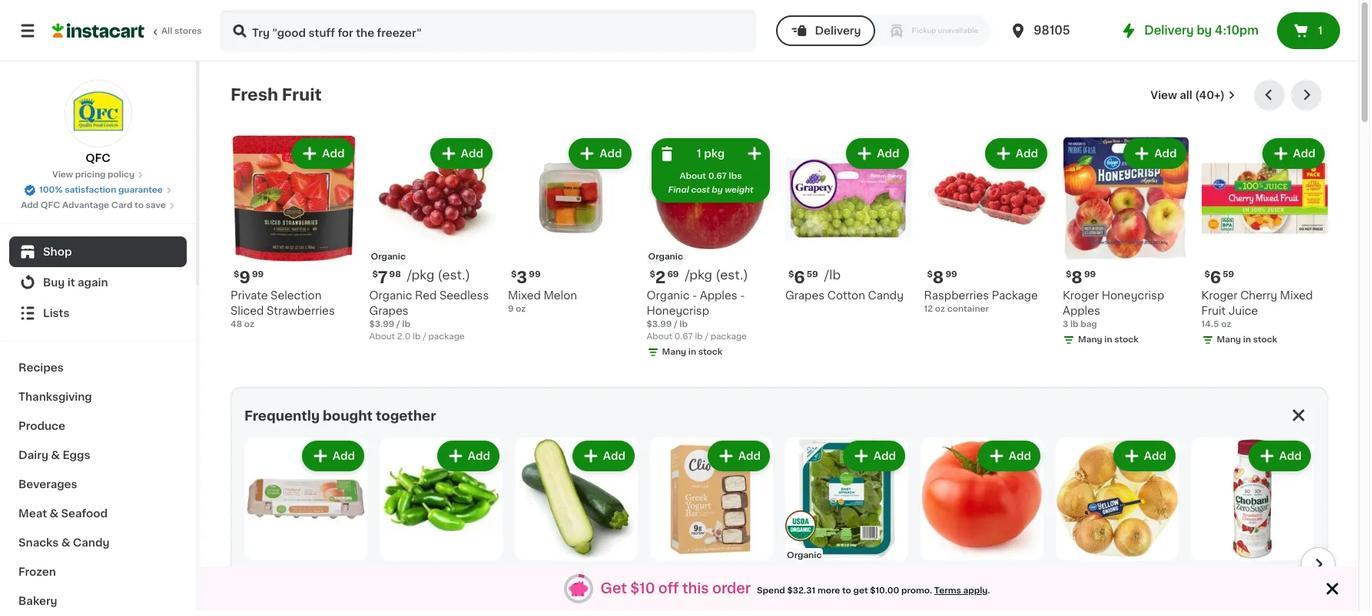 Task type: vqa. For each thing, say whether or not it's contained in the screenshot.
each within the "element"
yes



Task type: locate. For each thing, give the bounding box(es) containing it.
$2.69 per package (estimated) element
[[647, 268, 773, 288]]

$
[[234, 270, 239, 279], [372, 270, 378, 279], [511, 270, 517, 279], [650, 270, 655, 279], [789, 270, 794, 279], [927, 270, 933, 279], [1066, 270, 1072, 279], [1205, 270, 1210, 279], [247, 570, 253, 578], [383, 570, 388, 578], [518, 570, 524, 578], [653, 570, 659, 578], [789, 570, 794, 578], [924, 570, 930, 578], [1059, 570, 1065, 578], [1194, 570, 1200, 578]]

$ 6 59
[[789, 269, 818, 286], [1205, 269, 1235, 286]]

organic down $2.69 per package (estimated) element
[[647, 290, 690, 301]]

0 vertical spatial by
[[1197, 25, 1212, 36]]

99 up mixed melon 9 oz
[[529, 270, 541, 279]]

/lb
[[824, 269, 841, 281]]

0
[[388, 569, 400, 585]]

1 package from the left
[[428, 332, 465, 341]]

0 horizontal spatial 9
[[239, 269, 251, 286]]

main content
[[200, 61, 1359, 612]]

kroger inside kroger honeycrisp apples 3 lb bag
[[1063, 290, 1099, 301]]

0 vertical spatial qfc
[[86, 153, 110, 164]]

each (est.) up squash
[[548, 568, 614, 580]]

0.67 left 'lbs' at right
[[708, 172, 727, 181]]

0 horizontal spatial -
[[692, 290, 697, 301]]

package
[[992, 290, 1038, 301]]

59 up juice
[[1223, 270, 1235, 279]]

/pkg right 16
[[417, 568, 445, 580]]

2 horizontal spatial in
[[1243, 335, 1251, 344]]

1 horizontal spatial candy
[[868, 290, 904, 301]]

2 /pkg (est.) from the left
[[685, 269, 748, 281]]

each (est.) inside '$1.13 each (estimated)' element
[[548, 568, 614, 580]]

qfc logo image
[[64, 80, 132, 148]]

add qfc advantage card to save
[[21, 201, 166, 210]]

99 up kroger honeycrisp apples 3 lb bag
[[1084, 270, 1096, 279]]

get
[[601, 582, 627, 596]]

1 horizontal spatial view
[[1151, 90, 1177, 101]]

1 vertical spatial view
[[52, 171, 73, 179]]

99 for private selection sliced strawberries
[[252, 270, 264, 279]]

0 vertical spatial 3
[[517, 269, 527, 286]]

0 horizontal spatial 3
[[517, 269, 527, 286]]

simple truth baby spinach, organic
[[786, 590, 884, 612]]

0 horizontal spatial many
[[662, 348, 687, 356]]

1 - from the left
[[692, 290, 697, 301]]

grapes up 2.0
[[369, 306, 409, 316]]

2.0
[[397, 332, 411, 341]]

policy
[[108, 171, 135, 179]]

organic inside organic - apples - honeycrisp $3.99 / lb about 0.67 lb / package
[[647, 290, 690, 301]]

$ 3 99 inside section
[[789, 569, 818, 585]]

to left get
[[842, 587, 852, 595]]

clio clio vanilla greek yogurt bars
[[650, 590, 768, 612]]

0 vertical spatial honeycrisp
[[1102, 290, 1165, 301]]

each (est.)
[[548, 568, 614, 580], [955, 568, 1021, 580]]

0 horizontal spatial 8
[[933, 269, 944, 286]]

main content containing fresh fruit
[[200, 61, 1359, 612]]

12
[[924, 305, 933, 313]]

organic down item badge "icon"
[[787, 552, 822, 560]]

grapes
[[786, 290, 825, 301], [369, 306, 409, 316]]

each
[[548, 568, 578, 580], [955, 568, 985, 580]]

all
[[1180, 90, 1193, 101]]

1 horizontal spatial 7
[[659, 569, 669, 585]]

1 horizontal spatial many in stock
[[1078, 335, 1139, 344]]

2 clio from the left
[[674, 590, 695, 600]]

1 8 from the left
[[933, 269, 944, 286]]

1 $3.99 from the left
[[369, 320, 395, 329]]

view
[[1151, 90, 1177, 101], [52, 171, 73, 179]]

mixed inside kroger cherry mixed fruit juice 14.5 oz
[[1280, 290, 1313, 301]]

many down organic - apples - honeycrisp $3.99 / lb about 0.67 lb / package
[[662, 348, 687, 356]]

69
[[667, 270, 679, 279], [1077, 570, 1088, 578], [1212, 570, 1224, 578]]

many
[[1078, 335, 1103, 344], [1217, 335, 1241, 344], [662, 348, 687, 356]]

apples inside organic - apples - honeycrisp $3.99 / lb about 0.67 lb / package
[[700, 290, 738, 301]]

3 left bag
[[1063, 320, 1069, 329]]

1 kroger from the left
[[1063, 290, 1099, 301]]

mixed right cherry at the top of page
[[1280, 290, 1313, 301]]

(est.) inside $ 0 16 /pkg (est.)
[[448, 568, 480, 580]]

0 horizontal spatial $3.99
[[369, 320, 395, 329]]

delivery inside button
[[815, 25, 861, 36]]

1 vertical spatial 9
[[508, 305, 514, 313]]

spend
[[757, 587, 785, 595]]

0 vertical spatial 0.67
[[708, 172, 727, 181]]

0 horizontal spatial apples
[[700, 290, 738, 301]]

0 horizontal spatial delivery
[[815, 25, 861, 36]]

99 inside '$ 7 99'
[[670, 570, 682, 578]]

1 horizontal spatial stock
[[1115, 335, 1139, 344]]

0 horizontal spatial 69
[[667, 270, 679, 279]]

many down bag
[[1078, 335, 1103, 344]]

product group
[[231, 135, 357, 331], [369, 135, 496, 343], [508, 135, 634, 316], [647, 135, 773, 362], [786, 135, 912, 303], [924, 135, 1051, 316], [1063, 135, 1189, 349], [1202, 135, 1328, 349], [244, 438, 367, 612], [380, 438, 503, 612], [515, 438, 638, 612], [650, 438, 773, 612], [786, 438, 908, 612], [921, 438, 1044, 612], [1056, 438, 1179, 612], [1191, 438, 1314, 612]]

$3.99 inside organic - apples - honeycrisp $3.99 / lb about 0.67 lb / package
[[647, 320, 672, 329]]

organic down the $ 7 98
[[369, 290, 412, 301]]

0 horizontal spatial about
[[369, 332, 395, 341]]

$ inside $ 1 73
[[924, 570, 930, 578]]

melon
[[544, 290, 577, 301]]

0 horizontal spatial /pkg (est.)
[[407, 269, 470, 281]]

1 horizontal spatial /pkg (est.)
[[685, 269, 748, 281]]

6 up 14.5
[[1210, 269, 1222, 286]]

1 vertical spatial honeycrisp
[[647, 306, 709, 316]]

1 horizontal spatial 3
[[794, 569, 805, 585]]

candy down seafood
[[73, 538, 110, 549]]

0 horizontal spatial honeycrisp
[[647, 306, 709, 316]]

2 horizontal spatial about
[[680, 172, 706, 181]]

private
[[231, 290, 268, 301]]

seedless
[[440, 290, 489, 301]]

(est.) up the .
[[988, 568, 1021, 580]]

& for meat
[[50, 509, 59, 520]]

section
[[223, 387, 1336, 612]]

fruit up 14.5
[[1202, 306, 1226, 316]]

8 for kroger honeycrisp apples
[[1072, 269, 1083, 286]]

zucchini
[[515, 590, 561, 600]]

1 vertical spatial item carousel region
[[223, 432, 1336, 612]]

6 left /lb
[[794, 269, 805, 286]]

(est.) up organic - apples - honeycrisp $3.99 / lb about 0.67 lb / package
[[716, 269, 748, 281]]

0 vertical spatial &
[[51, 450, 60, 461]]

2 $ 6 59 from the left
[[1205, 269, 1235, 286]]

$ 3 99 up mixed melon 9 oz
[[511, 269, 541, 286]]

clio up yogurt
[[650, 590, 671, 600]]

$ 8 99 up raspberries
[[927, 269, 957, 286]]

99 inside $ 4 99
[[266, 570, 278, 578]]

7 right $10
[[659, 569, 669, 585]]

product group containing 0
[[380, 438, 503, 612]]

each inside '$1.13 each (estimated)' element
[[548, 568, 578, 580]]

each inside $1.73 each (estimated) element
[[955, 568, 985, 580]]

/pkg up red
[[407, 269, 435, 281]]

/pkg inside $2.69 per package (estimated) element
[[685, 269, 713, 281]]

kroger for 8
[[1063, 290, 1099, 301]]

organic up 98
[[371, 252, 406, 261]]

/pkg (est.) up organic - apples - honeycrisp $3.99 / lb about 0.67 lb / package
[[685, 269, 748, 281]]

-
[[692, 290, 697, 301], [740, 290, 745, 301]]

/pkg inside $7.98 per package (estimated) element
[[407, 269, 435, 281]]

view for view all (40+)
[[1151, 90, 1177, 101]]

item carousel region
[[231, 80, 1328, 375], [223, 432, 1336, 612]]

delivery
[[1145, 25, 1194, 36], [815, 25, 861, 36]]

99 inside the $ 9 99
[[252, 270, 264, 279]]

0 horizontal spatial by
[[712, 186, 723, 194]]

1 horizontal spatial 59
[[1223, 270, 1235, 279]]

$ 3 99
[[511, 269, 541, 286], [789, 569, 818, 585]]

59 left /lb
[[807, 270, 818, 279]]

many in stock down organic - apples - honeycrisp $3.99 / lb about 0.67 lb / package
[[662, 348, 723, 356]]

all stores link
[[52, 9, 203, 52]]

1 horizontal spatial delivery
[[1145, 25, 1194, 36]]

/pkg (est.) inside $7.98 per package (estimated) element
[[407, 269, 470, 281]]

0 vertical spatial candy
[[868, 290, 904, 301]]

$ inside '$ 7 99'
[[653, 570, 659, 578]]

3 for mixed melon
[[517, 269, 527, 286]]

0 horizontal spatial view
[[52, 171, 73, 179]]

0 horizontal spatial to
[[135, 201, 144, 210]]

about
[[680, 172, 706, 181], [369, 332, 395, 341], [647, 332, 673, 341]]

$6.59 per pound element
[[786, 268, 912, 288]]

1 vertical spatial grapes
[[369, 306, 409, 316]]

$ 2 69
[[650, 269, 679, 286], [1059, 569, 1088, 585], [1194, 569, 1224, 585]]

1 vertical spatial to
[[842, 587, 852, 595]]

0 horizontal spatial package
[[428, 332, 465, 341]]

1 vertical spatial fruit
[[1202, 306, 1226, 316]]

2 8 from the left
[[1072, 269, 1083, 286]]

0 vertical spatial 9
[[239, 269, 251, 286]]

get $10 off this order spend $32.31 more to get $10.00 promo. terms apply .
[[601, 582, 990, 596]]

1 horizontal spatial to
[[842, 587, 852, 595]]

(est.) up get
[[581, 568, 614, 580]]

1 each from the left
[[548, 568, 578, 580]]

1 horizontal spatial package
[[711, 332, 747, 341]]

8 up raspberries
[[933, 269, 944, 286]]

2 6 from the left
[[1210, 269, 1222, 286]]

1 horizontal spatial by
[[1197, 25, 1212, 36]]

stock for 6
[[1253, 335, 1278, 344]]

2 kroger from the left
[[1202, 290, 1238, 301]]

2 horizontal spatial 69
[[1212, 570, 1224, 578]]

0 vertical spatial grapes
[[786, 290, 825, 301]]

(est.) inside $2.69 per package (estimated) element
[[716, 269, 748, 281]]

0.67 inside the about 0.67 lbs final cost by weight
[[708, 172, 727, 181]]

(est.) for tomato
[[988, 568, 1021, 580]]

advantage
[[62, 201, 109, 210]]

view for view pricing policy
[[52, 171, 73, 179]]

delivery for delivery by 4:10pm
[[1145, 25, 1194, 36]]

(est.) inside $7.98 per package (estimated) element
[[438, 269, 470, 281]]

2 vertical spatial &
[[61, 538, 70, 549]]

$3.99 inside organic red seedless grapes $3.99 / lb about 2.0 lb / package
[[369, 320, 395, 329]]

1 vertical spatial 0.67
[[675, 332, 693, 341]]

1 $ 8 99 from the left
[[927, 269, 957, 286]]

(est.) inside '$1.13 each (estimated)' element
[[581, 568, 614, 580]]

oz inside kroger cherry mixed fruit juice 14.5 oz
[[1222, 320, 1232, 329]]

in down kroger honeycrisp apples 3 lb bag
[[1105, 335, 1113, 344]]

by right cost
[[712, 186, 723, 194]]

grapes   cotton candy
[[786, 290, 904, 301]]

snacks & candy link
[[9, 529, 187, 558]]

service type group
[[777, 15, 991, 46]]

view inside view all (40+) 'popup button'
[[1151, 90, 1177, 101]]

clio up bars
[[674, 590, 695, 600]]

99 right 4
[[266, 570, 278, 578]]

spinach,
[[786, 605, 832, 612]]

0 horizontal spatial each
[[548, 568, 578, 580]]

each (est.) inside $1.73 each (estimated) element
[[955, 568, 1021, 580]]

$ 0 16 /pkg (est.)
[[383, 568, 480, 585]]

1 horizontal spatial grapes
[[786, 290, 825, 301]]

2 package from the left
[[711, 332, 747, 341]]

0 vertical spatial $ 3 99
[[511, 269, 541, 286]]

honeycrisp inside kroger honeycrisp apples 3 lb bag
[[1102, 290, 1165, 301]]

package right 2.0
[[428, 332, 465, 341]]

None search field
[[220, 9, 757, 52]]

kroger inside kroger cherry mixed fruit juice 14.5 oz
[[1202, 290, 1238, 301]]

many in stock
[[1078, 335, 1139, 344], [1217, 335, 1278, 344], [662, 348, 723, 356]]

apples down $2.69 per package (estimated) element
[[700, 290, 738, 301]]

about inside organic red seedless grapes $3.99 / lb about 2.0 lb / package
[[369, 332, 395, 341]]

(40+)
[[1195, 90, 1225, 101]]

0 horizontal spatial 0.67
[[675, 332, 693, 341]]

in for 6
[[1243, 335, 1251, 344]]

0.67 inside organic - apples - honeycrisp $3.99 / lb about 0.67 lb / package
[[675, 332, 693, 341]]

1 each (est.) from the left
[[548, 568, 614, 580]]

apples
[[700, 290, 738, 301], [1063, 306, 1101, 316]]

stock down kroger honeycrisp apples 3 lb bag
[[1115, 335, 1139, 344]]

1 horizontal spatial mixed
[[1280, 290, 1313, 301]]

2 each (est.) from the left
[[955, 568, 1021, 580]]

0 horizontal spatial mixed
[[508, 290, 541, 301]]

2 $3.99 from the left
[[647, 320, 672, 329]]

99
[[252, 270, 264, 279], [529, 270, 541, 279], [946, 270, 957, 279], [1084, 270, 1096, 279], [266, 570, 278, 578], [670, 570, 682, 578], [806, 570, 818, 578]]

1 vertical spatial 3
[[1063, 320, 1069, 329]]

& left eggs
[[51, 450, 60, 461]]

guarantee
[[118, 186, 163, 194]]

delivery for delivery
[[815, 25, 861, 36]]

section containing 4
[[223, 387, 1336, 612]]

many down 14.5
[[1217, 335, 1241, 344]]

about 0.67 lbs final cost by weight
[[668, 172, 754, 194]]

1 horizontal spatial clio
[[674, 590, 695, 600]]

candy right cotton
[[868, 290, 904, 301]]

kroger
[[1063, 290, 1099, 301], [1202, 290, 1238, 301]]

8 for raspberries package
[[933, 269, 944, 286]]

0 horizontal spatial in
[[689, 348, 696, 356]]

$0.16 per package (estimated) element
[[380, 567, 503, 587]]

view left all
[[1151, 90, 1177, 101]]

1 vertical spatial apples
[[1063, 306, 1101, 316]]

(est.) for organic red seedless grapes
[[438, 269, 470, 281]]

$ 6 59 up juice
[[1205, 269, 1235, 286]]

2 horizontal spatial many in stock
[[1217, 335, 1278, 344]]

99 up off on the left bottom
[[670, 570, 682, 578]]

1 vertical spatial $ 3 99
[[789, 569, 818, 585]]

this
[[682, 582, 709, 596]]

apples for lb
[[1063, 306, 1101, 316]]

$ inside $ 4 99
[[247, 570, 253, 578]]

stock down kroger cherry mixed fruit juice 14.5 oz
[[1253, 335, 1278, 344]]

by left "4:10pm"
[[1197, 25, 1212, 36]]

1 vertical spatial candy
[[73, 538, 110, 549]]

1 horizontal spatial apples
[[1063, 306, 1101, 316]]

$3.99 down the $ 7 98
[[369, 320, 395, 329]]

grapes down /lb
[[786, 290, 825, 301]]

$ inside $ 1 13
[[518, 570, 524, 578]]

card
[[111, 201, 133, 210]]

0 horizontal spatial 6
[[794, 269, 805, 286]]

0 horizontal spatial qfc
[[41, 201, 60, 210]]

/pkg for 2
[[685, 269, 713, 281]]

(est.) right 16
[[448, 568, 480, 580]]

in for 8
[[1105, 335, 1113, 344]]

1 horizontal spatial $ 3 99
[[789, 569, 818, 585]]

lists
[[43, 308, 70, 319]]

$ 7 99
[[653, 569, 682, 585]]

2 mixed from the left
[[1280, 290, 1313, 301]]

each for zucchini squash
[[548, 568, 578, 580]]

$3.99
[[369, 320, 395, 329], [647, 320, 672, 329]]

0 horizontal spatial $ 2 69
[[650, 269, 679, 286]]

2 horizontal spatial 3
[[1063, 320, 1069, 329]]

0 horizontal spatial each (est.)
[[548, 568, 614, 580]]

99 up the $32.31
[[806, 570, 818, 578]]

many in stock down juice
[[1217, 335, 1278, 344]]

final
[[668, 186, 689, 194]]

2 $ 8 99 from the left
[[1066, 269, 1096, 286]]

1 horizontal spatial each (est.)
[[955, 568, 1021, 580]]

in down organic - apples - honeycrisp $3.99 / lb about 0.67 lb / package
[[689, 348, 696, 356]]

2 vertical spatial 3
[[794, 569, 805, 585]]

0.67 down $2.69 per package (estimated) element
[[675, 332, 693, 341]]

0 vertical spatial fruit
[[282, 87, 322, 103]]

1 horizontal spatial about
[[647, 332, 673, 341]]

.
[[988, 587, 990, 595]]

1 /pkg (est.) from the left
[[407, 269, 470, 281]]

mixed left melon
[[508, 290, 541, 301]]

organic
[[371, 252, 406, 261], [648, 252, 683, 261], [369, 290, 412, 301], [647, 290, 690, 301], [787, 552, 822, 560], [835, 605, 878, 612]]

$ inside $ 0 16 /pkg (est.)
[[383, 570, 388, 578]]

organic down get
[[835, 605, 878, 612]]

beverages
[[18, 480, 77, 490]]

0 vertical spatial apples
[[700, 290, 738, 301]]

$ 8 99
[[927, 269, 957, 286], [1066, 269, 1096, 286]]

/pkg (est.) for 7
[[407, 269, 470, 281]]

99 for clio clio vanilla greek yogurt bars
[[670, 570, 682, 578]]

100%
[[39, 186, 63, 194]]

juice
[[1229, 306, 1258, 316]]

in
[[1105, 335, 1113, 344], [1243, 335, 1251, 344], [689, 348, 696, 356]]

& right snacks at left bottom
[[61, 538, 70, 549]]

raspberries
[[924, 290, 989, 301]]

each (est.) for zucchini squash
[[548, 568, 614, 580]]

produce
[[18, 421, 65, 432]]

apples up bag
[[1063, 306, 1101, 316]]

apples inside kroger honeycrisp apples 3 lb bag
[[1063, 306, 1101, 316]]

1 mixed from the left
[[508, 290, 541, 301]]

many for 6
[[1217, 335, 1241, 344]]

3 up mixed melon 9 oz
[[517, 269, 527, 286]]

each up apply
[[955, 568, 985, 580]]

$ 3 99 up the $32.31
[[789, 569, 818, 585]]

0 horizontal spatial 59
[[807, 270, 818, 279]]

1 $ 6 59 from the left
[[789, 269, 818, 286]]

3 up the $32.31
[[794, 569, 805, 585]]

3 inside section
[[794, 569, 805, 585]]

& right meat
[[50, 509, 59, 520]]

$ 6 59 left /lb
[[789, 269, 818, 286]]

1 vertical spatial by
[[712, 186, 723, 194]]

1 horizontal spatial honeycrisp
[[1102, 290, 1165, 301]]

it
[[67, 277, 75, 288]]

more
[[818, 587, 840, 595]]

0 horizontal spatial $ 3 99
[[511, 269, 541, 286]]

grapes inside organic red seedless grapes $3.99 / lb about 2.0 lb / package
[[369, 306, 409, 316]]

qfc down '100%'
[[41, 201, 60, 210]]

0 vertical spatial item carousel region
[[231, 80, 1328, 375]]

get $10 off this order status
[[595, 581, 996, 598]]

/pkg (est.) inside $2.69 per package (estimated) element
[[685, 269, 748, 281]]

(est.) for zucchini squash
[[581, 568, 614, 580]]

2 each from the left
[[955, 568, 985, 580]]

each up zucchini squash
[[548, 568, 578, 580]]

baby
[[856, 590, 884, 600]]

view inside view pricing policy link
[[52, 171, 73, 179]]

organic inside organic red seedless grapes $3.99 / lb about 2.0 lb / package
[[369, 290, 412, 301]]

stores
[[174, 27, 202, 35]]

99 up private
[[252, 270, 264, 279]]

view up '100%'
[[52, 171, 73, 179]]

qfc up view pricing policy link
[[86, 153, 110, 164]]

2 horizontal spatial stock
[[1253, 335, 1278, 344]]

1 horizontal spatial many
[[1078, 335, 1103, 344]]

many in stock down bag
[[1078, 335, 1139, 344]]

frequently
[[244, 410, 320, 423]]

item carousel region containing 4
[[223, 432, 1336, 612]]

99 up raspberries
[[946, 270, 957, 279]]

1 vertical spatial qfc
[[41, 201, 60, 210]]

/pkg (est.) up red
[[407, 269, 470, 281]]

kroger up juice
[[1202, 290, 1238, 301]]

/pkg up organic - apples - honeycrisp $3.99 / lb about 0.67 lb / package
[[685, 269, 713, 281]]

(est.) inside $1.73 each (estimated) element
[[988, 568, 1021, 580]]

kroger up bag
[[1063, 290, 1099, 301]]

98105 button
[[1009, 9, 1102, 52]]

organic - apples - honeycrisp $3.99 / lb about 0.67 lb / package
[[647, 290, 747, 341]]

8 up bag
[[1072, 269, 1083, 286]]

snacks
[[18, 538, 59, 549]]

7 for $ 7 99
[[659, 569, 669, 585]]

each for tomato
[[955, 568, 985, 580]]

0 horizontal spatial $ 8 99
[[927, 269, 957, 286]]

meat
[[18, 509, 47, 520]]

(est.) up seedless
[[438, 269, 470, 281]]

1 horizontal spatial fruit
[[1202, 306, 1226, 316]]

stock down organic - apples - honeycrisp $3.99 / lb about 0.67 lb / package
[[698, 348, 723, 356]]

8
[[933, 269, 944, 286], [1072, 269, 1083, 286]]

$3.99 down $2.69 per package (estimated) element
[[647, 320, 672, 329]]

$ 8 99 up kroger honeycrisp apples 3 lb bag
[[1066, 269, 1096, 286]]

1 vertical spatial 7
[[659, 569, 669, 585]]

save
[[146, 201, 166, 210]]

fruit
[[282, 87, 322, 103], [1202, 306, 1226, 316]]

fruit right fresh
[[282, 87, 322, 103]]

1 vertical spatial &
[[50, 509, 59, 520]]

59
[[807, 270, 818, 279], [1223, 270, 1235, 279]]

0 vertical spatial view
[[1151, 90, 1177, 101]]

1 horizontal spatial each
[[955, 568, 985, 580]]

1 horizontal spatial $3.99
[[647, 320, 672, 329]]

2 horizontal spatial many
[[1217, 335, 1241, 344]]

in down juice
[[1243, 335, 1251, 344]]

1 horizontal spatial in
[[1105, 335, 1113, 344]]

by
[[1197, 25, 1212, 36], [712, 186, 723, 194]]

1 horizontal spatial 6
[[1210, 269, 1222, 286]]

each (est.) up the .
[[955, 568, 1021, 580]]

organic up $2.69 per package (estimated) element
[[648, 252, 683, 261]]

to down guarantee
[[135, 201, 144, 210]]

7 left 98
[[378, 269, 388, 286]]

$ 3 99 for mixed melon
[[511, 269, 541, 286]]

/pkg (est.) for 2
[[685, 269, 748, 281]]

1 horizontal spatial 8
[[1072, 269, 1083, 286]]

2 - from the left
[[740, 290, 745, 301]]

bought
[[323, 410, 373, 423]]

package down $2.69 per package (estimated) element
[[711, 332, 747, 341]]

pricing
[[75, 171, 106, 179]]



Task type: describe. For each thing, give the bounding box(es) containing it.
$ 7 98
[[372, 269, 401, 286]]

$ 8 99 for kroger honeycrisp apples
[[1066, 269, 1096, 286]]

98105
[[1034, 25, 1070, 36]]

lb inside kroger honeycrisp apples 3 lb bag
[[1071, 320, 1079, 329]]

item carousel region containing fresh fruit
[[231, 80, 1328, 375]]

$32.31
[[787, 587, 816, 595]]

add qfc advantage card to save link
[[21, 200, 175, 212]]

oz inside private selection sliced strawberries 48 oz
[[244, 320, 254, 329]]

bakery link
[[9, 587, 187, 612]]

organic inside simple truth baby spinach, organic
[[835, 605, 878, 612]]

mixed melon 9 oz
[[508, 290, 577, 313]]

98
[[389, 270, 401, 279]]

/pkg inside $ 0 16 /pkg (est.)
[[417, 568, 445, 580]]

together
[[376, 410, 436, 423]]

1 horizontal spatial 2
[[1065, 569, 1075, 585]]

1 clio from the left
[[650, 590, 671, 600]]

item badge image
[[786, 511, 816, 542]]

16
[[402, 570, 411, 578]]

100% satisfaction guarantee
[[39, 186, 163, 194]]

1 inside button
[[1318, 25, 1323, 36]]

to inside 'get $10 off this order spend $32.31 more to get $10.00 promo. terms apply .'
[[842, 587, 852, 595]]

eggs
[[63, 450, 90, 461]]

2 horizontal spatial 2
[[1200, 569, 1210, 585]]

0 vertical spatial to
[[135, 201, 144, 210]]

0 horizontal spatial fruit
[[282, 87, 322, 103]]

$ 6 59 inside $6.59 per pound element
[[789, 269, 818, 286]]

(est.) for organic - apples - honeycrisp
[[716, 269, 748, 281]]

4:10pm
[[1215, 25, 1259, 36]]

pkg
[[704, 148, 725, 159]]

produce link
[[9, 412, 187, 441]]

fresh
[[231, 87, 278, 103]]

bag
[[1081, 320, 1097, 329]]

cost
[[691, 186, 710, 194]]

1 horizontal spatial $ 2 69
[[1059, 569, 1088, 585]]

delivery by 4:10pm
[[1145, 25, 1259, 36]]

99 for mixed melon
[[529, 270, 541, 279]]

$ inside the $ 9 99
[[234, 270, 239, 279]]

1 6 from the left
[[794, 269, 805, 286]]

yogurt
[[650, 605, 686, 612]]

red
[[415, 290, 437, 301]]

3 for simple truth baby spinach, organic
[[794, 569, 805, 585]]

selection
[[271, 290, 322, 301]]

0 horizontal spatial 2
[[655, 269, 666, 286]]

lbs
[[729, 172, 742, 181]]

& for dairy
[[51, 450, 60, 461]]

100% satisfaction guarantee button
[[24, 181, 172, 197]]

14.5
[[1202, 320, 1219, 329]]

1 horizontal spatial 69
[[1077, 570, 1088, 578]]

shop link
[[9, 237, 187, 267]]

3 inside kroger honeycrisp apples 3 lb bag
[[1063, 320, 1069, 329]]

many for 8
[[1078, 335, 1103, 344]]

$ 8 99 for raspberries package
[[927, 269, 957, 286]]

99 for simple truth baby spinach, organic
[[806, 570, 818, 578]]

product group containing 4
[[244, 438, 367, 612]]

terms apply button
[[935, 585, 988, 598]]

4
[[253, 569, 265, 585]]

meat & seafood link
[[9, 500, 187, 529]]

view pricing policy link
[[52, 169, 144, 181]]

$ 3 99 for simple truth baby spinach, organic
[[789, 569, 818, 585]]

view all (40+) button
[[1145, 80, 1242, 111]]

satisfaction
[[65, 186, 116, 194]]

& for snacks
[[61, 538, 70, 549]]

$ inside the $ 7 98
[[372, 270, 378, 279]]

about inside the about 0.67 lbs final cost by weight
[[680, 172, 706, 181]]

each (est.) for tomato
[[955, 568, 1021, 580]]

about inside organic - apples - honeycrisp $3.99 / lb about 0.67 lb / package
[[647, 332, 673, 341]]

fresh fruit
[[231, 87, 322, 103]]

package inside organic - apples - honeycrisp $3.99 / lb about 0.67 lb / package
[[711, 332, 747, 341]]

weight
[[725, 186, 754, 194]]

0 horizontal spatial stock
[[698, 348, 723, 356]]

zucchini squash
[[515, 590, 604, 600]]

all
[[161, 27, 172, 35]]

bars
[[688, 605, 713, 612]]

9 inside mixed melon 9 oz
[[508, 305, 514, 313]]

candy for grapes   cotton candy
[[868, 290, 904, 301]]

honeycrisp inside organic - apples - honeycrisp $3.99 / lb about 0.67 lb / package
[[647, 306, 709, 316]]

apples for honeycrisp
[[700, 290, 738, 301]]

/pkg for 7
[[407, 269, 435, 281]]

buy it again
[[43, 277, 108, 288]]

$ 9 99
[[234, 269, 264, 286]]

product group containing 9
[[231, 135, 357, 331]]

cotton
[[828, 290, 865, 301]]

$ 2 69 inside $2.69 per package (estimated) element
[[650, 269, 679, 286]]

organic red seedless grapes $3.99 / lb about 2.0 lb / package
[[369, 290, 489, 341]]

seafood
[[61, 509, 108, 520]]

fruit inside kroger cherry mixed fruit juice 14.5 oz
[[1202, 306, 1226, 316]]

$7.98 per package (estimated) element
[[369, 268, 496, 288]]

remove organic - apples - honeycrisp image
[[658, 144, 676, 163]]

meat & seafood
[[18, 509, 108, 520]]

$10
[[630, 582, 655, 596]]

7 for $ 7 98
[[378, 269, 388, 286]]

frozen
[[18, 567, 56, 578]]

recipes
[[18, 363, 64, 374]]

cherry
[[1241, 290, 1278, 301]]

stock for 8
[[1115, 335, 1139, 344]]

delivery button
[[777, 15, 875, 46]]

1 button
[[1277, 12, 1340, 49]]

tomato
[[921, 590, 961, 600]]

snacks & candy
[[18, 538, 110, 549]]

1 horizontal spatial qfc
[[86, 153, 110, 164]]

buy it again link
[[9, 267, 187, 298]]

1 pkg
[[697, 148, 725, 159]]

strawberries
[[267, 306, 335, 316]]

increment quantity of organic - apples - honeycrisp image
[[746, 144, 764, 163]]

terms
[[935, 587, 961, 595]]

mixed inside mixed melon 9 oz
[[508, 290, 541, 301]]

many in stock for 8
[[1078, 335, 1139, 344]]

0 horizontal spatial many in stock
[[662, 348, 723, 356]]

bakery
[[18, 596, 57, 607]]

by inside the about 0.67 lbs final cost by weight
[[712, 186, 723, 194]]

order
[[713, 582, 751, 596]]

thanksgiving link
[[9, 383, 187, 412]]

private selection sliced strawberries 48 oz
[[231, 290, 335, 329]]

$ 4 99
[[247, 569, 278, 585]]

truth
[[825, 590, 853, 600]]

Search field
[[221, 11, 755, 51]]

greek
[[735, 590, 768, 600]]

instacart logo image
[[52, 22, 144, 40]]

$ 1 73
[[924, 569, 949, 585]]

$10.00
[[870, 587, 899, 595]]

sliced
[[231, 306, 264, 316]]

oz inside mixed melon 9 oz
[[516, 305, 526, 313]]

promo.
[[902, 587, 932, 595]]

package inside organic red seedless grapes $3.99 / lb about 2.0 lb / package
[[428, 332, 465, 341]]

99 for kroger honeycrisp apples
[[1084, 270, 1096, 279]]

kroger for 6
[[1202, 290, 1238, 301]]

$1.73 each (estimated) element
[[921, 567, 1044, 587]]

vanilla
[[698, 590, 733, 600]]

99 for raspberries package
[[946, 270, 957, 279]]

close image
[[1324, 580, 1342, 599]]

2 horizontal spatial $ 2 69
[[1194, 569, 1224, 585]]

add inside the add qfc advantage card to save link
[[21, 201, 39, 210]]

1 59 from the left
[[807, 270, 818, 279]]

kroger cherry mixed fruit juice 14.5 oz
[[1202, 290, 1313, 329]]

$1.13 each (estimated) element
[[515, 567, 638, 587]]

shop
[[43, 247, 72, 257]]

qfc link
[[64, 80, 132, 166]]

oz inside raspberries package 12 oz container
[[935, 305, 945, 313]]

2 59 from the left
[[1223, 270, 1235, 279]]

many in stock for 6
[[1217, 335, 1278, 344]]

delivery by 4:10pm link
[[1120, 22, 1259, 40]]

raspberries package 12 oz container
[[924, 290, 1038, 313]]

candy for snacks & candy
[[73, 538, 110, 549]]

view pricing policy
[[52, 171, 135, 179]]



